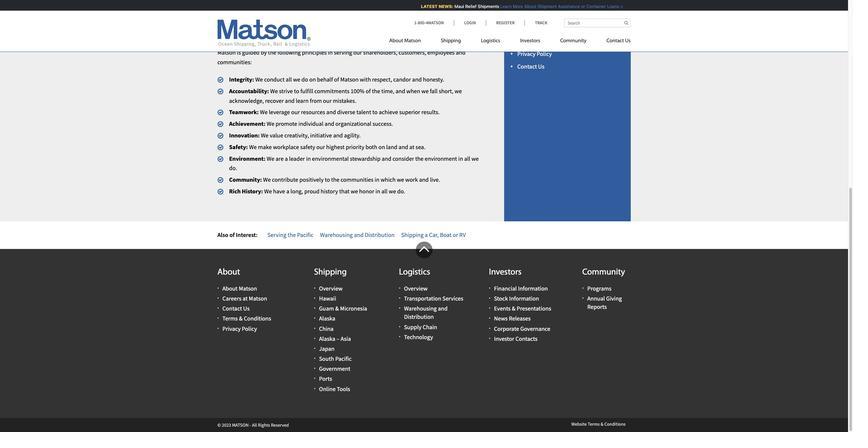 Task type: locate. For each thing, give the bounding box(es) containing it.
2 horizontal spatial shipping
[[441, 38, 461, 44]]

2 horizontal spatial contact
[[607, 38, 625, 44]]

all down which
[[382, 188, 388, 195]]

login
[[465, 20, 476, 26]]

blue matson logo with ocean, shipping, truck, rail and logistics written beneath it. image
[[218, 20, 311, 47]]

1 horizontal spatial warehousing and distribution link
[[404, 305, 448, 321]]

0 vertical spatial investors
[[521, 38, 541, 44]]

0 vertical spatial do.
[[229, 165, 237, 172]]

1 vertical spatial warehousing and distribution link
[[404, 305, 448, 321]]

promote
[[276, 120, 298, 128]]

overview link up transportation
[[404, 285, 428, 293]]

1 horizontal spatial contact
[[518, 63, 537, 70]]

hawaii
[[319, 295, 337, 303]]

contact inside about matson careers at matson contact us terms & conditions privacy policy
[[223, 305, 242, 313]]

investors up privacy policy
[[521, 38, 541, 44]]

contact us link
[[597, 35, 631, 49], [518, 63, 545, 70], [223, 305, 250, 313]]

pacific right serving
[[297, 231, 314, 239]]

shipping inside footer
[[314, 268, 347, 277]]

pacific
[[297, 231, 314, 239], [336, 356, 352, 363]]

1 horizontal spatial overview
[[404, 285, 428, 293]]

1 vertical spatial information
[[510, 295, 540, 303]]

leader down safety on the top left of the page
[[289, 155, 305, 163]]

we
[[293, 76, 301, 83], [422, 87, 429, 95], [455, 87, 462, 95], [472, 155, 479, 163], [397, 176, 405, 184], [351, 188, 358, 195], [389, 188, 396, 195]]

1 vertical spatial or
[[453, 231, 459, 239]]

0 horizontal spatial or
[[453, 231, 459, 239]]

1 horizontal spatial all
[[382, 188, 388, 195]]

0 vertical spatial warehousing
[[320, 231, 353, 239]]

results.
[[422, 109, 440, 116]]

shipping a car, boat or rv
[[402, 231, 466, 239]]

1 vertical spatial about matson link
[[223, 285, 257, 293]]

0 vertical spatial contact us link
[[597, 35, 631, 49]]

1 horizontal spatial privacy policy link
[[518, 50, 552, 58]]

we left have
[[264, 188, 272, 195]]

core
[[268, 17, 279, 25]]

0 vertical spatial warehousing and distribution link
[[320, 231, 395, 239]]

terms & conditions link down "matson vintage art"
[[518, 38, 567, 45]]

conditions
[[539, 38, 567, 45], [244, 315, 271, 323], [605, 422, 626, 428]]

assistance
[[557, 4, 579, 9]]

contact us down the search icon
[[607, 38, 631, 44]]

privacy
[[518, 50, 536, 58], [223, 325, 241, 333]]

0 horizontal spatial overview link
[[319, 285, 343, 293]]

terms down careers
[[223, 315, 238, 323]]

shipping link
[[431, 35, 471, 49]]

a left the car,
[[425, 231, 428, 239]]

investor
[[495, 335, 515, 343]]

we are a leader in environmental stewardship and consider the environment in all we do.
[[229, 155, 479, 172]]

in inside matson is guided by the following principles in serving our shareholders, customers, employees and communities:
[[328, 49, 333, 57]]

1 vertical spatial warehousing
[[404, 305, 437, 313]]

privacy policy link for contact us
[[223, 325, 257, 333]]

0 vertical spatial or
[[580, 4, 585, 9]]

1 vertical spatial terms
[[223, 315, 238, 323]]

shipping up hawaii link
[[314, 268, 347, 277]]

0 vertical spatial terms
[[518, 38, 533, 45]]

at inside about matson careers at matson contact us terms & conditions privacy policy
[[243, 295, 248, 303]]

& up news releases link
[[512, 305, 516, 313]]

1 vertical spatial conditions
[[244, 315, 271, 323]]

1 horizontal spatial terms & conditions link
[[518, 38, 567, 45]]

releases
[[509, 315, 531, 323]]

superior
[[400, 109, 421, 116]]

matson inside matson is guided by the following principles in serving our shareholders, customers, employees and communities:
[[218, 49, 236, 57]]

2 horizontal spatial terms
[[588, 422, 600, 428]]

we up 'value'
[[267, 120, 275, 128]]

section
[[496, 0, 640, 222]]

financial information link
[[495, 285, 548, 293]]

us down careers at matson link
[[243, 305, 250, 313]]

pacific inside overview hawaii guam & micronesia alaska china alaska – asia japan south pacific government ports online tools
[[336, 356, 352, 363]]

1 vertical spatial pacific
[[336, 356, 352, 363]]

contact us link for terms & conditions link corresponding to matson vintage art
[[518, 63, 545, 70]]

we strive to fulfill commitments 100% of the time, and when we fall short, we acknowledge, recover and learn from our mistakes.
[[229, 87, 462, 105]]

2 vertical spatial conditions
[[605, 422, 626, 428]]

1 vertical spatial contact us link
[[518, 63, 545, 70]]

contact down search "search field"
[[607, 38, 625, 44]]

0 horizontal spatial privacy
[[223, 325, 241, 333]]

alaska up japan link
[[319, 335, 336, 343]]

that
[[340, 188, 350, 195]]

innovation:
[[229, 132, 260, 139]]

priority
[[346, 143, 365, 151]]

privacy policy link down investors link
[[518, 50, 552, 58]]

the down sea.
[[416, 155, 424, 163]]

0 horizontal spatial pacific
[[297, 231, 314, 239]]

at right careers
[[243, 295, 248, 303]]

or left 'rv'
[[453, 231, 459, 239]]

our down commitments
[[323, 97, 332, 105]]

1 horizontal spatial do.
[[398, 188, 406, 195]]

0 horizontal spatial contact
[[223, 305, 242, 313]]

we left make
[[249, 143, 257, 151]]

logistics
[[482, 38, 501, 44], [399, 268, 431, 277]]

about matson link for shipping link
[[390, 35, 431, 49]]

environment:
[[229, 155, 266, 163]]

to left the drive
[[305, 17, 310, 25]]

about matson link up careers at matson link
[[223, 285, 257, 293]]

our up the drive
[[313, 5, 322, 13]]

0 horizontal spatial overview
[[319, 285, 343, 293]]

>
[[620, 4, 622, 9]]

time,
[[382, 87, 395, 95]]

policy down terms & conditions
[[537, 50, 552, 58]]

0 horizontal spatial privacy policy link
[[223, 325, 257, 333]]

financial
[[495, 285, 517, 293]]

in right environment
[[459, 155, 464, 163]]

1 vertical spatial alaska
[[319, 335, 336, 343]]

information up events & presentations link on the bottom
[[510, 295, 540, 303]]

at left sea.
[[410, 143, 415, 151]]

about matson link for careers at matson link
[[223, 285, 257, 293]]

conditions inside about matson careers at matson contact us terms & conditions privacy policy
[[244, 315, 271, 323]]

we up make
[[261, 132, 269, 139]]

© 2023 matson ‐ all rights reserved
[[218, 423, 289, 429]]

we left 'conduct'
[[256, 76, 263, 83]]

0 vertical spatial distribution
[[365, 231, 395, 239]]

contact down privacy policy
[[518, 63, 537, 70]]

about matson link
[[390, 35, 431, 49], [223, 285, 257, 293]]

environmental down safety: we make workplace safety our highest priority both on land and at sea.
[[312, 155, 349, 163]]

2 alaska from the top
[[319, 335, 336, 343]]

community
[[561, 38, 587, 44], [583, 268, 626, 277]]

about matson careers at matson contact us terms & conditions privacy policy
[[223, 285, 271, 333]]

us down the search icon
[[626, 38, 631, 44]]

& right website
[[601, 422, 604, 428]]

1 horizontal spatial overview link
[[404, 285, 428, 293]]

2 horizontal spatial us
[[626, 38, 631, 44]]

environmental
[[252, 5, 289, 13], [312, 155, 349, 163]]

contact us link down privacy policy
[[518, 63, 545, 70]]

1 vertical spatial do.
[[398, 188, 406, 195]]

contact us link down the search icon
[[597, 35, 631, 49]]

do. down consider
[[398, 188, 406, 195]]

in left which
[[375, 176, 380, 184]]

on left land
[[379, 143, 385, 151]]

stock
[[495, 295, 509, 303]]

all up strive
[[286, 76, 292, 83]]

of right the behalf
[[334, 76, 339, 83]]

1-800-4matson
[[415, 20, 444, 26]]

investor contacts link
[[495, 335, 538, 343]]

1 horizontal spatial environmental
[[312, 155, 349, 163]]

south
[[319, 356, 334, 363]]

work
[[406, 176, 418, 184]]

industry,
[[323, 5, 345, 13]]

information up the stock information link
[[519, 285, 548, 293]]

on right do
[[310, 76, 316, 83]]

about inside about matson careers at matson contact us terms & conditions privacy policy
[[223, 285, 238, 293]]

consider
[[393, 155, 415, 163]]

1 vertical spatial at
[[243, 295, 248, 303]]

2 horizontal spatial conditions
[[605, 422, 626, 428]]

0 vertical spatial logistics
[[482, 38, 501, 44]]

leveraging
[[229, 17, 257, 25]]

teamwork: we leverage our resources and diverse talent to achieve superior results.
[[229, 109, 440, 116]]

alaska down guam
[[319, 315, 336, 323]]

of right also on the bottom of page
[[230, 231, 235, 239]]

overview inside overview hawaii guam & micronesia alaska china alaska – asia japan south pacific government ports online tools
[[319, 285, 343, 293]]

warehousing
[[320, 231, 353, 239], [404, 305, 437, 313]]

matson vintage art
[[518, 25, 565, 33]]

do. up community:
[[229, 165, 237, 172]]

integrity:
[[229, 76, 254, 83]]

a
[[285, 155, 288, 163], [287, 188, 290, 195], [425, 231, 428, 239]]

all
[[286, 76, 292, 83], [465, 155, 471, 163], [382, 188, 388, 195]]

0 horizontal spatial policy
[[242, 325, 257, 333]]

contact inside top menu navigation
[[607, 38, 625, 44]]

to right talent
[[373, 109, 378, 116]]

individual
[[299, 120, 324, 128]]

1 vertical spatial on
[[379, 143, 385, 151]]

1 vertical spatial of
[[366, 87, 371, 95]]

our right serving
[[354, 49, 362, 57]]

policy down careers at matson link
[[242, 325, 257, 333]]

relief
[[465, 4, 476, 9]]

all inside we are a leader in environmental stewardship and consider the environment in all we do.
[[465, 155, 471, 163]]

news:
[[438, 4, 453, 9]]

contact us inside top menu navigation
[[607, 38, 631, 44]]

pacific up government
[[336, 356, 352, 363]]

1 vertical spatial environmental
[[312, 155, 349, 163]]

1 vertical spatial leader
[[289, 155, 305, 163]]

the inside we strive to fulfill commitments 100% of the time, and when we fall short, we acknowledge, recover and learn from our mistakes.
[[372, 87, 381, 95]]

matson up customers,
[[405, 38, 421, 44]]

1 overview from the left
[[319, 285, 343, 293]]

2 vertical spatial of
[[230, 231, 235, 239]]

0 vertical spatial us
[[626, 38, 631, 44]]

section containing logo store
[[496, 0, 640, 222]]

0 vertical spatial environmental
[[252, 5, 289, 13]]

warehousing and distribution
[[320, 231, 395, 239]]

©
[[218, 423, 221, 429]]

2 horizontal spatial all
[[465, 155, 471, 163]]

alaska
[[319, 315, 336, 323], [319, 335, 336, 343]]

we left are
[[267, 155, 275, 163]]

1 horizontal spatial us
[[539, 63, 545, 70]]

1 horizontal spatial contact us link
[[518, 63, 545, 70]]

we
[[256, 76, 263, 83], [270, 87, 278, 95], [260, 109, 268, 116], [267, 120, 275, 128], [261, 132, 269, 139], [249, 143, 257, 151], [267, 155, 275, 163], [263, 176, 271, 184], [264, 188, 272, 195]]

in
[[307, 5, 312, 13], [328, 49, 333, 57], [306, 155, 311, 163], [459, 155, 464, 163], [375, 176, 380, 184], [376, 188, 381, 195]]

accountability:
[[229, 87, 269, 95]]

1 vertical spatial a
[[287, 188, 290, 195]]

we left leverage
[[260, 109, 268, 116]]

overview link up hawaii link
[[319, 285, 343, 293]]

0 horizontal spatial environmental
[[252, 5, 289, 13]]

to left fulfill
[[294, 87, 300, 95]]

1 vertical spatial logistics
[[399, 268, 431, 277]]

leader
[[290, 5, 306, 13], [289, 155, 305, 163]]

contact down careers
[[223, 305, 242, 313]]

our down initiative
[[317, 143, 325, 151]]

do. for we are a leader in environmental stewardship and consider the environment in all we do.
[[229, 165, 237, 172]]

environmental up the core
[[252, 5, 289, 13]]

logo store link
[[518, 12, 545, 20]]

we for make
[[249, 143, 257, 151]]

maui
[[454, 4, 463, 9]]

contact us down privacy policy
[[518, 63, 545, 70]]

all for we are a leader in environmental stewardship and consider the environment in all we do.
[[465, 155, 471, 163]]

register
[[497, 20, 515, 26]]

governance
[[521, 325, 551, 333]]

1 horizontal spatial of
[[334, 76, 339, 83]]

shipping up employees
[[441, 38, 461, 44]]

terms & conditions link down careers at matson link
[[223, 315, 271, 323]]

1 horizontal spatial distribution
[[404, 314, 434, 321]]

or left container
[[580, 4, 585, 9]]

1 vertical spatial contact
[[518, 63, 537, 70]]

our down learn
[[292, 109, 300, 116]]

store
[[531, 12, 545, 20]]

1 vertical spatial contact us
[[518, 63, 545, 70]]

leader up 'strengths'
[[290, 5, 306, 13]]

2 horizontal spatial of
[[366, 87, 371, 95]]

0 vertical spatial about matson link
[[390, 35, 431, 49]]

1 overview link from the left
[[319, 285, 343, 293]]

the left the time,
[[372, 87, 381, 95]]

of right 100%
[[366, 87, 371, 95]]

logistics down backtop 'image'
[[399, 268, 431, 277]]

a inside we are a leader in environmental stewardship and consider the environment in all we do.
[[285, 155, 288, 163]]

0 horizontal spatial conditions
[[244, 315, 271, 323]]

our inside matson is guided by the following principles in serving our shareholders, customers, employees and communities:
[[354, 49, 362, 57]]

privacy policy
[[518, 50, 552, 58]]

1 horizontal spatial terms
[[518, 38, 533, 45]]

0 horizontal spatial contact us link
[[223, 305, 250, 313]]

community down 'art'
[[561, 38, 587, 44]]

shipment
[[537, 4, 556, 9]]

us down privacy policy
[[539, 63, 545, 70]]

we inside we are a leader in environmental stewardship and consider the environment in all we do.
[[472, 155, 479, 163]]

footer
[[0, 242, 849, 433]]

services
[[443, 295, 464, 303]]

about inside top menu navigation
[[390, 38, 404, 44]]

matson down values in the left of the page
[[218, 49, 236, 57]]

safety: we make workplace safety our highest priority both on land and at sea.
[[229, 143, 426, 151]]

0 horizontal spatial us
[[243, 305, 250, 313]]

distribution inside overview transportation services warehousing and distribution supply chain technology
[[404, 314, 434, 321]]

a right are
[[285, 155, 288, 163]]

0 vertical spatial shipping
[[441, 38, 461, 44]]

the right 'by'
[[268, 49, 277, 57]]

1 vertical spatial investors
[[490, 268, 522, 277]]

1 vertical spatial distribution
[[404, 314, 434, 321]]

our
[[313, 5, 322, 13], [258, 17, 267, 25], [354, 49, 362, 57], [323, 97, 332, 105], [292, 109, 300, 116], [317, 143, 325, 151]]

programs link
[[588, 285, 612, 293]]

shipping up backtop 'image'
[[402, 231, 424, 239]]

matson vintage art link
[[518, 25, 565, 33]]

0 vertical spatial contact
[[607, 38, 625, 44]]

and inside we are a leader in environmental stewardship and consider the environment in all we do.
[[382, 155, 392, 163]]

1 horizontal spatial shipping
[[402, 231, 424, 239]]

0 vertical spatial alaska
[[319, 315, 336, 323]]

community up programs link
[[583, 268, 626, 277]]

1 horizontal spatial or
[[580, 4, 585, 9]]

growth
[[325, 17, 343, 25]]

events & presentations link
[[495, 305, 552, 313]]

1 horizontal spatial conditions
[[539, 38, 567, 45]]

0 vertical spatial contact us
[[607, 38, 631, 44]]

leader inside we are a leader in environmental stewardship and consider the environment in all we do.
[[289, 155, 305, 163]]

track
[[536, 20, 548, 26]]

1 horizontal spatial privacy
[[518, 50, 536, 58]]

0 vertical spatial a
[[285, 155, 288, 163]]

hawaii link
[[319, 295, 337, 303]]

100%
[[351, 87, 365, 95]]

2 vertical spatial contact
[[223, 305, 242, 313]]

0 horizontal spatial all
[[286, 76, 292, 83]]

1 vertical spatial all
[[465, 155, 471, 163]]

1 vertical spatial shipping
[[402, 231, 424, 239]]

presentations
[[517, 305, 552, 313]]

a right have
[[287, 188, 290, 195]]

& up privacy policy
[[534, 38, 538, 45]]

1 vertical spatial privacy
[[223, 325, 241, 333]]

0 vertical spatial terms & conditions link
[[518, 38, 567, 45]]

0 horizontal spatial about matson link
[[223, 285, 257, 293]]

do. inside we are a leader in environmental stewardship and consider the environment in all we do.
[[229, 165, 237, 172]]

& down careers at matson link
[[239, 315, 243, 323]]

1-800-4matson link
[[415, 20, 454, 26]]

0 vertical spatial policy
[[537, 50, 552, 58]]

top menu navigation
[[390, 35, 631, 49]]

overview up transportation
[[404, 285, 428, 293]]

warehousing and distribution link
[[320, 231, 395, 239], [404, 305, 448, 321]]

2 overview link from the left
[[404, 285, 428, 293]]

&
[[534, 38, 538, 45], [336, 305, 339, 313], [512, 305, 516, 313], [239, 315, 243, 323], [601, 422, 604, 428]]

None search field
[[565, 19, 631, 27]]

contact us link down careers
[[223, 305, 250, 313]]

& inside overview hawaii guam & micronesia alaska china alaska – asia japan south pacific government ports online tools
[[336, 305, 339, 313]]

1 horizontal spatial pacific
[[336, 356, 352, 363]]

the inside matson is guided by the following principles in serving our shareholders, customers, employees and communities:
[[268, 49, 277, 57]]

terms up privacy policy
[[518, 38, 533, 45]]

overview link
[[319, 285, 343, 293], [404, 285, 428, 293]]

about matson link up customers,
[[390, 35, 431, 49]]

1 vertical spatial us
[[539, 63, 545, 70]]

all right environment
[[465, 155, 471, 163]]

2 horizontal spatial contact us link
[[597, 35, 631, 49]]

overview up hawaii link
[[319, 285, 343, 293]]

0 horizontal spatial do.
[[229, 165, 237, 172]]

and inside matson is guided by the following principles in serving our shareholders, customers, employees and communities:
[[456, 49, 466, 57]]

2 overview from the left
[[404, 285, 428, 293]]

0 horizontal spatial logistics
[[399, 268, 431, 277]]

0 vertical spatial privacy
[[518, 50, 536, 58]]

privacy policy link down careers at matson link
[[223, 325, 257, 333]]

overview inside overview transportation services warehousing and distribution supply chain technology
[[404, 285, 428, 293]]

matson right careers
[[249, 295, 267, 303]]

to up history at left top
[[325, 176, 330, 184]]

we left contribute on the top of the page
[[263, 176, 271, 184]]

programs
[[588, 285, 612, 293]]

terms right website
[[588, 422, 600, 428]]

we for value
[[261, 132, 269, 139]]

2 vertical spatial terms
[[588, 422, 600, 428]]

when
[[407, 87, 421, 95]]

investors up financial
[[490, 268, 522, 277]]

1 vertical spatial community
[[583, 268, 626, 277]]

logistics down register link
[[482, 38, 501, 44]]



Task type: describe. For each thing, give the bounding box(es) containing it.
policy inside about matson careers at matson contact us terms & conditions privacy policy
[[242, 325, 257, 333]]

search image
[[625, 21, 629, 25]]

latest news: maui relief shipments learn more about shipment assistance or container loans >
[[420, 4, 622, 9]]

all for rich history: we have a long, proud history that we honor in all we do.
[[382, 188, 388, 195]]

history:
[[242, 188, 263, 195]]

teamwork:
[[229, 109, 259, 116]]

more
[[512, 4, 522, 9]]

leader for environmental
[[290, 5, 306, 13]]

we inside we strive to fulfill commitments 100% of the time, and when we fall short, we acknowledge, recover and learn from our mistakes.
[[270, 87, 278, 95]]

we for conduct
[[256, 76, 263, 83]]

proud
[[305, 188, 320, 195]]

0 vertical spatial on
[[310, 76, 316, 83]]

warehousing inside overview transportation services warehousing and distribution supply chain technology
[[404, 305, 437, 313]]

technology
[[404, 334, 434, 342]]

guam
[[319, 305, 334, 313]]

we for promote
[[267, 120, 275, 128]]

do. for rich history: we have a long, proud history that we honor in all we do.
[[398, 188, 406, 195]]

recover
[[265, 97, 284, 105]]

initiative
[[310, 132, 332, 139]]

& inside about matson careers at matson contact us terms & conditions privacy policy
[[239, 315, 243, 323]]

increase
[[355, 17, 376, 25]]

online
[[319, 386, 336, 394]]

shipments
[[477, 4, 498, 9]]

overview hawaii guam & micronesia alaska china alaska – asia japan south pacific government ports online tools
[[319, 285, 368, 394]]

overview for transportation
[[404, 285, 428, 293]]

tools
[[337, 386, 351, 394]]

1 alaska from the top
[[319, 315, 336, 323]]

overview transportation services warehousing and distribution supply chain technology
[[404, 285, 464, 342]]

success.
[[373, 120, 393, 128]]

behalf
[[317, 76, 333, 83]]

0 vertical spatial of
[[334, 76, 339, 83]]

about matson
[[390, 38, 421, 44]]

being
[[229, 5, 244, 13]]

vintage
[[537, 25, 556, 33]]

investors inside top menu navigation
[[521, 38, 541, 44]]

financial information stock information events & presentations news releases corporate governance investor contacts
[[495, 285, 552, 343]]

0 vertical spatial information
[[519, 285, 548, 293]]

safety
[[301, 143, 316, 151]]

strengths
[[280, 17, 303, 25]]

Search search field
[[565, 19, 631, 27]]

0 horizontal spatial warehousing
[[320, 231, 353, 239]]

us inside top menu navigation
[[626, 38, 631, 44]]

community inside top menu navigation
[[561, 38, 587, 44]]

government
[[319, 366, 351, 373]]

live.
[[430, 176, 441, 184]]

in down safety on the top left of the page
[[306, 155, 311, 163]]

micronesia
[[340, 305, 368, 313]]

interest:
[[236, 231, 258, 239]]

logistics inside top menu navigation
[[482, 38, 501, 44]]

1 horizontal spatial on
[[379, 143, 385, 151]]

about for about matson
[[390, 38, 404, 44]]

acknowledge,
[[229, 97, 264, 105]]

& inside financial information stock information events & presentations news releases corporate governance investor contacts
[[512, 305, 516, 313]]

terms & conditions link for matson vintage art
[[518, 38, 567, 45]]

reports
[[588, 304, 607, 311]]

contribute
[[272, 176, 299, 184]]

serving the pacific link
[[268, 231, 314, 239]]

annual giving reports link
[[588, 295, 623, 311]]

integrity: we conduct all we do on behalf of matson with respect, candor and honesty.
[[229, 76, 445, 83]]

stewardship
[[350, 155, 381, 163]]

matson inside top menu navigation
[[405, 38, 421, 44]]

0 horizontal spatial of
[[230, 231, 235, 239]]

overview link for logistics
[[404, 285, 428, 293]]

talent
[[357, 109, 372, 116]]

matson is guided by the following principles in serving our shareholders, customers, employees and communities:
[[218, 49, 466, 66]]

1 horizontal spatial policy
[[537, 50, 552, 58]]

us inside about matson careers at matson contact us terms & conditions privacy policy
[[243, 305, 250, 313]]

positively
[[300, 176, 324, 184]]

terms & conditions link for contact us
[[223, 315, 271, 323]]

contact us link for investors link
[[597, 35, 631, 49]]

values
[[218, 36, 238, 45]]

about for about
[[218, 268, 240, 277]]

car,
[[429, 231, 439, 239]]

creativity,
[[285, 132, 309, 139]]

overview link for shipping
[[319, 285, 343, 293]]

our left the core
[[258, 17, 267, 25]]

environmental inside we are a leader in environmental stewardship and consider the environment in all we do.
[[312, 155, 349, 163]]

overview for hawaii
[[319, 285, 343, 293]]

china
[[319, 325, 334, 333]]

from
[[310, 97, 322, 105]]

communities:
[[218, 58, 252, 66]]

corporate governance link
[[495, 325, 551, 333]]

programs annual giving reports
[[588, 285, 623, 311]]

we for contribute
[[263, 176, 271, 184]]

alaska – asia link
[[319, 335, 351, 343]]

0 horizontal spatial distribution
[[365, 231, 395, 239]]

drive
[[311, 17, 324, 25]]

serving
[[334, 49, 353, 57]]

being an environmental leader in our industry, and
[[229, 5, 356, 13]]

our inside we strive to fulfill commitments 100% of the time, and when we fall short, we acknowledge, recover and learn from our mistakes.
[[323, 97, 332, 105]]

0 horizontal spatial contact us
[[518, 63, 545, 70]]

the inside we are a leader in environmental stewardship and consider the environment in all we do.
[[416, 155, 424, 163]]

about for about matson careers at matson contact us terms & conditions privacy policy
[[223, 285, 238, 293]]

backtop image
[[416, 242, 433, 259]]

japan link
[[319, 346, 335, 353]]

shipping a car, boat or rv link
[[402, 231, 466, 239]]

events
[[495, 305, 511, 313]]

terms & conditions
[[518, 38, 567, 45]]

principles
[[302, 49, 327, 57]]

matson up careers at matson link
[[239, 285, 257, 293]]

800-
[[418, 20, 426, 26]]

1 horizontal spatial at
[[410, 143, 415, 151]]

to inside we strive to fulfill commitments 100% of the time, and when we fall short, we acknowledge, recover and learn from our mistakes.
[[294, 87, 300, 95]]

community link
[[551, 35, 597, 49]]

0 vertical spatial pacific
[[297, 231, 314, 239]]

0 vertical spatial all
[[286, 76, 292, 83]]

leveraging our core strengths to drive growth and increase profitability.
[[229, 17, 408, 25]]

rich
[[229, 188, 241, 195]]

learn
[[500, 4, 511, 9]]

art
[[557, 25, 565, 33]]

news
[[495, 315, 508, 323]]

communities
[[341, 176, 374, 184]]

in up the drive
[[307, 5, 312, 13]]

mistakes.
[[333, 97, 357, 105]]

terms inside about matson careers at matson contact us terms & conditions privacy policy
[[223, 315, 238, 323]]

short,
[[439, 87, 454, 95]]

privacy inside about matson careers at matson contact us terms & conditions privacy policy
[[223, 325, 241, 333]]

matson down the logo
[[518, 25, 536, 33]]

leader for a
[[289, 155, 305, 163]]

china link
[[319, 325, 334, 333]]

0 vertical spatial conditions
[[539, 38, 567, 45]]

fulfill
[[301, 87, 314, 95]]

agility.
[[344, 132, 361, 139]]

in right the honor
[[376, 188, 381, 195]]

footer containing about
[[0, 242, 849, 433]]

community:
[[229, 176, 262, 184]]

ports link
[[319, 376, 332, 383]]

of inside we strive to fulfill commitments 100% of the time, and when we fall short, we acknowledge, recover and learn from our mistakes.
[[366, 87, 371, 95]]

honor
[[360, 188, 375, 195]]

0 horizontal spatial warehousing and distribution link
[[320, 231, 395, 239]]

we for leverage
[[260, 109, 268, 116]]

careers
[[223, 295, 242, 303]]

–
[[337, 335, 340, 343]]

2 vertical spatial contact us link
[[223, 305, 250, 313]]

matson up 100%
[[341, 76, 359, 83]]

japan
[[319, 346, 335, 353]]

both
[[366, 143, 378, 151]]

news releases link
[[495, 315, 531, 323]]

following
[[278, 49, 301, 57]]

privacy policy link for matson vintage art
[[518, 50, 552, 58]]

which
[[381, 176, 396, 184]]

customers,
[[399, 49, 427, 57]]

shipping inside top menu navigation
[[441, 38, 461, 44]]

2 vertical spatial a
[[425, 231, 428, 239]]

fall
[[430, 87, 438, 95]]

make
[[258, 143, 272, 151]]

technology link
[[404, 334, 434, 342]]

and inside overview transportation services warehousing and distribution supply chain technology
[[438, 305, 448, 313]]

have
[[273, 188, 285, 195]]

we inside we are a leader in environmental stewardship and consider the environment in all we do.
[[267, 155, 275, 163]]

corporate
[[495, 325, 520, 333]]

organizational
[[336, 120, 372, 128]]

the up history at left top
[[332, 176, 340, 184]]

the right serving
[[288, 231, 296, 239]]

container
[[586, 4, 605, 9]]



Task type: vqa. For each thing, say whether or not it's contained in the screenshot.
OVERVIEW link
yes



